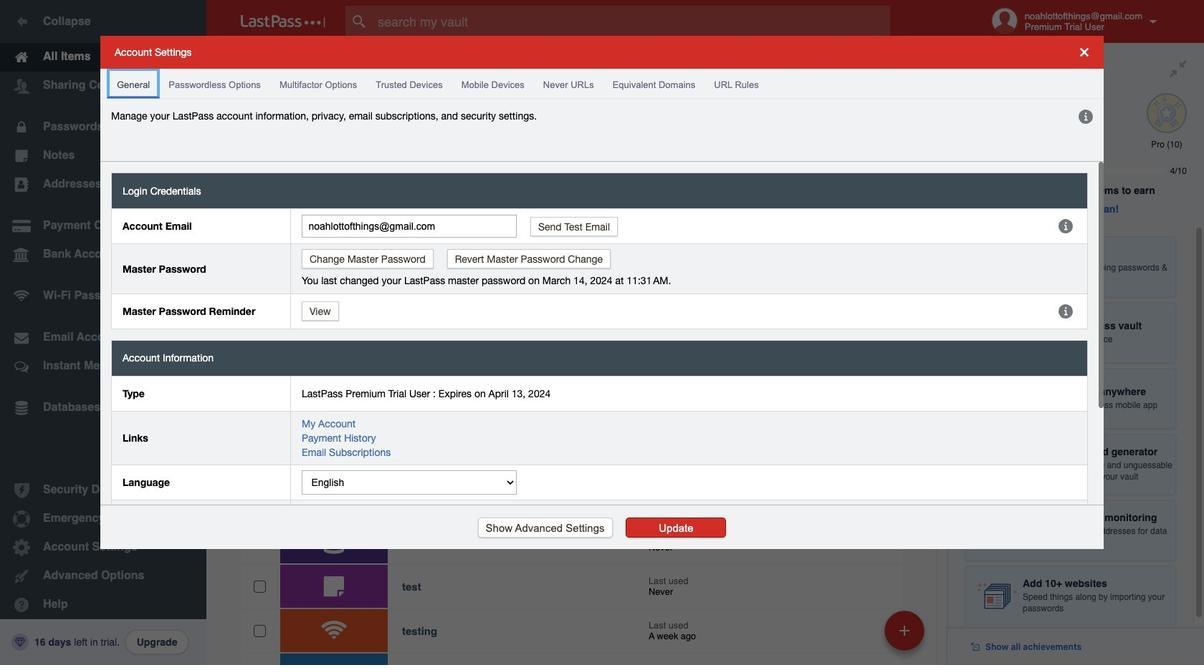 Task type: locate. For each thing, give the bounding box(es) containing it.
vault options navigation
[[206, 43, 948, 86]]



Task type: describe. For each thing, give the bounding box(es) containing it.
search my vault text field
[[345, 6, 918, 37]]

new item navigation
[[879, 607, 933, 666]]

Search search field
[[345, 6, 918, 37]]

main navigation navigation
[[0, 0, 206, 666]]

new item image
[[900, 626, 910, 636]]

lastpass image
[[241, 15, 325, 28]]



Task type: vqa. For each thing, say whether or not it's contained in the screenshot.
Main Navigation Navigation
yes



